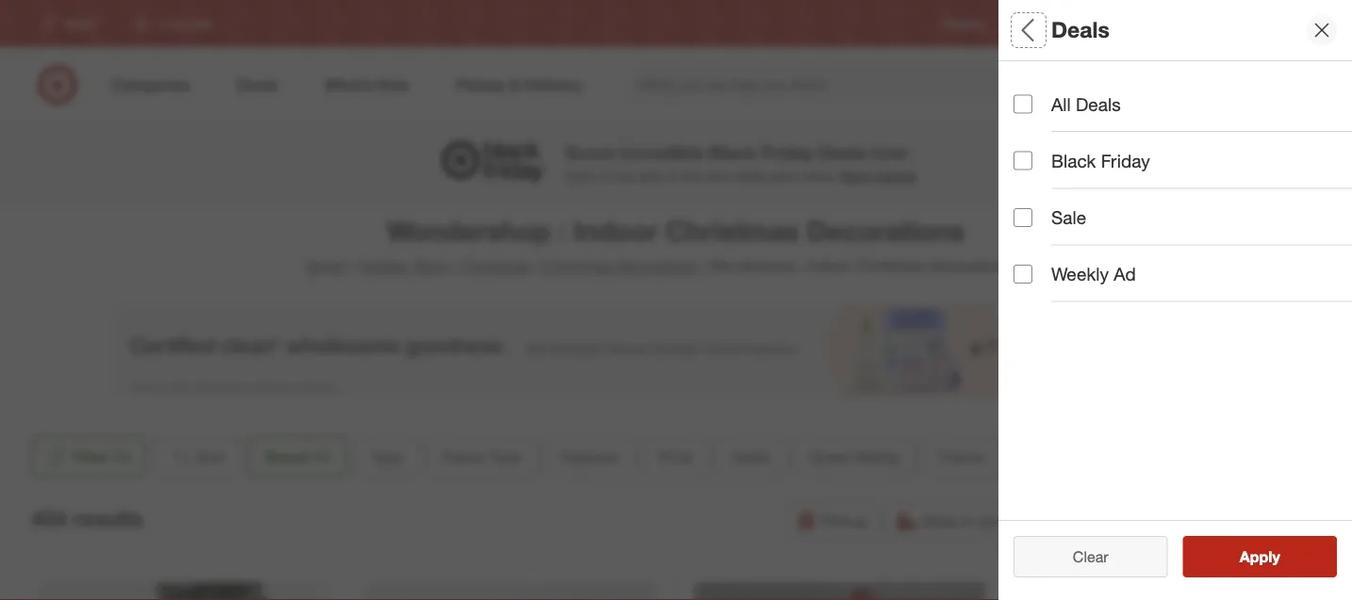 Task type: vqa. For each thing, say whether or not it's contained in the screenshot.
bottommost Frame Type button
yes



Task type: describe. For each thing, give the bounding box(es) containing it.
holiday shop link
[[358, 257, 449, 275]]

score incredible black friday deals now save on top gifts & find new deals each week. start saving
[[565, 141, 917, 184]]

christmas decorations link
[[543, 257, 697, 275]]

shipping
[[1250, 512, 1309, 531]]

1 horizontal spatial indoor
[[808, 257, 852, 275]]

2 vertical spatial wondershop
[[710, 257, 796, 275]]

4 / from the left
[[701, 257, 706, 275]]

black inside score incredible black friday deals now save on top gifts & find new deals each week. start saving
[[709, 141, 757, 163]]

filters
[[1046, 17, 1105, 43]]

christmas down 'saving'
[[856, 257, 925, 275]]

features button inside all filters "dialog"
[[1014, 259, 1353, 325]]

&
[[669, 168, 677, 184]]

All Deals checkbox
[[1014, 95, 1033, 114]]

registry link
[[943, 16, 985, 32]]

features inside all filters "dialog"
[[1014, 279, 1088, 301]]

filter (1)
[[73, 448, 131, 467]]

0 horizontal spatial price
[[659, 448, 693, 467]]

Sale checkbox
[[1014, 208, 1033, 227]]

advertisement region
[[110, 304, 1242, 398]]

0 horizontal spatial features
[[561, 448, 619, 467]]

results for see results
[[1252, 548, 1301, 567]]

guest rating button
[[794, 437, 915, 478]]

0 horizontal spatial frame type button
[[426, 437, 537, 478]]

1 horizontal spatial price button
[[1014, 325, 1353, 392]]

(1) for brand (1)
[[313, 448, 330, 467]]

stores
[[1293, 16, 1326, 31]]

0 horizontal spatial features button
[[545, 437, 635, 478]]

3 / from the left
[[534, 257, 539, 275]]

on
[[598, 168, 613, 184]]

1 horizontal spatial frame type button
[[1014, 193, 1353, 259]]

What can we help you find? suggestions appear below search field
[[628, 64, 1098, 106]]

redcard link
[[1099, 16, 1144, 32]]

filter (1) button
[[31, 437, 146, 478]]

apply
[[1240, 548, 1281, 567]]

brand for brand (1)
[[265, 448, 309, 467]]

find stores link
[[1268, 16, 1326, 32]]

deals dialog
[[999, 0, 1353, 601]]

frame type inside all filters "dialog"
[[1014, 213, 1113, 235]]

price inside all filters "dialog"
[[1014, 345, 1058, 367]]

find
[[681, 168, 703, 184]]

0 vertical spatial ad
[[1055, 16, 1069, 31]]

Black Friday checkbox
[[1014, 152, 1033, 170]]

all
[[1104, 548, 1119, 567]]

brand for brand wondershop
[[1014, 140, 1066, 162]]

shop in store button
[[888, 501, 1025, 542]]

in
[[962, 512, 974, 531]]

target
[[305, 257, 346, 275]]

2 / from the left
[[453, 257, 458, 275]]

all filters
[[1014, 17, 1105, 43]]

0 vertical spatial :
[[559, 214, 566, 248]]

gifts
[[640, 168, 665, 184]]

decorations up advertisement region
[[616, 257, 697, 275]]

rating
[[855, 448, 898, 467]]

guest rating
[[810, 448, 898, 467]]

sale
[[1052, 207, 1087, 229]]

save
[[565, 168, 594, 184]]

results for 454 results
[[73, 506, 143, 533]]

incredible
[[620, 141, 704, 163]]

now
[[872, 141, 908, 163]]

0 horizontal spatial type button
[[355, 437, 419, 478]]

guest
[[810, 448, 851, 467]]

0 horizontal spatial frame
[[443, 448, 485, 467]]

friday inside score incredible black friday deals now save on top gifts & find new deals each week. start saving
[[762, 141, 814, 163]]

black inside deals dialog
[[1052, 150, 1097, 172]]

target link
[[305, 257, 346, 275]]

deals inside score incredible black friday deals now save on top gifts & find new deals each week. start saving
[[819, 141, 867, 163]]

pickup
[[822, 512, 868, 531]]

weekly ad link
[[1016, 16, 1069, 32]]

454
[[31, 506, 67, 533]]

day
[[1110, 512, 1136, 531]]

decorations left weekly ad option
[[929, 257, 1011, 275]]

see
[[1221, 548, 1248, 567]]

christmas right christmas link
[[543, 257, 612, 275]]

(1) for filter (1)
[[113, 448, 131, 467]]

same day delivery button
[[1032, 501, 1207, 542]]

sort button
[[153, 437, 241, 478]]



Task type: locate. For each thing, give the bounding box(es) containing it.
2 (1) from the left
[[313, 448, 330, 467]]

/ left christmas link
[[453, 257, 458, 275]]

0 horizontal spatial (1)
[[113, 448, 131, 467]]

0 vertical spatial indoor
[[574, 214, 658, 248]]

shop right holiday
[[413, 257, 449, 275]]

1 (1) from the left
[[113, 448, 131, 467]]

0 vertical spatial price
[[1014, 345, 1058, 367]]

ad inside deals dialog
[[1114, 264, 1137, 285]]

features button
[[1014, 259, 1353, 325], [545, 437, 635, 478]]

0 vertical spatial wondershop
[[1014, 165, 1089, 181]]

1 vertical spatial features
[[561, 448, 619, 467]]

0 horizontal spatial price button
[[643, 437, 709, 478]]

1 vertical spatial frame type button
[[426, 437, 537, 478]]

0 vertical spatial brand
[[1014, 140, 1066, 162]]

(1) inside button
[[113, 448, 131, 467]]

2 horizontal spatial wondershop
[[1014, 165, 1089, 181]]

1 vertical spatial brand
[[265, 448, 309, 467]]

Weekly Ad checkbox
[[1014, 265, 1033, 284]]

0 horizontal spatial brand
[[265, 448, 309, 467]]

decorations
[[807, 214, 966, 248], [616, 257, 697, 275], [929, 257, 1011, 275]]

0 horizontal spatial ad
[[1055, 16, 1069, 31]]

0 horizontal spatial black
[[709, 141, 757, 163]]

features
[[1014, 279, 1088, 301], [561, 448, 619, 467]]

all for all filters
[[1014, 17, 1040, 43]]

all deals
[[1052, 93, 1121, 115]]

0 vertical spatial frame type
[[1014, 213, 1113, 235]]

apply button
[[1184, 537, 1338, 578]]

0 horizontal spatial friday
[[762, 141, 814, 163]]

type button right brand (1)
[[355, 437, 419, 478]]

clear all button
[[1014, 537, 1168, 578]]

all for all deals
[[1052, 93, 1071, 115]]

clear all
[[1064, 548, 1119, 567]]

0 vertical spatial features button
[[1014, 259, 1353, 325]]

/ right target link
[[350, 257, 355, 275]]

deals button
[[717, 437, 787, 478]]

0 horizontal spatial results
[[73, 506, 143, 533]]

weekly ad inside deals dialog
[[1052, 264, 1137, 285]]

price button
[[1014, 325, 1353, 392], [643, 437, 709, 478]]

clear for clear
[[1073, 548, 1109, 567]]

clear button
[[1014, 537, 1168, 578]]

weekly right (454)
[[1052, 264, 1109, 285]]

shop
[[413, 257, 449, 275], [922, 512, 958, 531]]

0 horizontal spatial wondershop
[[387, 214, 551, 248]]

deals inside button
[[733, 448, 771, 467]]

black friday
[[1052, 150, 1151, 172]]

wondershop up sale
[[1014, 165, 1089, 181]]

delivery
[[1141, 512, 1195, 531]]

indoor
[[574, 214, 658, 248], [808, 257, 852, 275]]

decorations down 'saving'
[[807, 214, 966, 248]]

1 horizontal spatial friday
[[1102, 150, 1151, 172]]

filter
[[73, 448, 109, 467]]

wondershop up christmas link
[[387, 214, 551, 248]]

1 horizontal spatial ad
[[1114, 264, 1137, 285]]

wondershop : indoor christmas decorations target / holiday shop / christmas / christmas decorations / wondershop : indoor christmas decorations (454)
[[305, 214, 1048, 275]]

1 vertical spatial :
[[800, 257, 804, 275]]

1 horizontal spatial price
[[1014, 345, 1058, 367]]

clear down 'same'
[[1073, 548, 1109, 567]]

1 horizontal spatial wondershop
[[710, 257, 796, 275]]

deals
[[1052, 17, 1110, 43], [1076, 93, 1121, 115], [819, 141, 867, 163], [733, 448, 771, 467]]

start
[[841, 168, 872, 184]]

clear inside all filters "dialog"
[[1064, 548, 1100, 567]]

christmas
[[666, 214, 800, 248], [462, 257, 530, 275], [543, 257, 612, 275], [856, 257, 925, 275]]

1 vertical spatial price button
[[643, 437, 709, 478]]

all right all deals "checkbox"
[[1052, 93, 1071, 115]]

results right 454
[[73, 506, 143, 533]]

black
[[709, 141, 757, 163], [1052, 150, 1097, 172]]

top
[[617, 168, 636, 184]]

0 vertical spatial type button
[[1014, 61, 1353, 127]]

type button
[[1014, 61, 1353, 127], [355, 437, 419, 478]]

: down save
[[559, 214, 566, 248]]

see results
[[1221, 548, 1301, 567]]

all inside "dialog"
[[1014, 17, 1040, 43]]

1 vertical spatial wondershop
[[387, 214, 551, 248]]

large climbing santa decorative christmas figurine red - wondershop™ image
[[38, 583, 329, 601], [38, 583, 329, 601], [695, 583, 985, 601], [695, 583, 985, 601]]

0 vertical spatial results
[[73, 506, 143, 533]]

1 vertical spatial weekly
[[1052, 264, 1109, 285]]

brand wondershop
[[1014, 140, 1089, 181]]

pickup button
[[787, 501, 880, 542]]

registry
[[943, 16, 985, 31]]

0 vertical spatial features
[[1014, 279, 1088, 301]]

brand down all deals "checkbox"
[[1014, 140, 1066, 162]]

see results button
[[1184, 537, 1338, 578]]

each
[[770, 168, 799, 184]]

black up new
[[709, 141, 757, 163]]

frame
[[1014, 213, 1068, 235], [443, 448, 485, 467]]

1 horizontal spatial :
[[800, 257, 804, 275]]

weekly right registry
[[1016, 16, 1052, 31]]

all
[[1014, 17, 1040, 43], [1052, 93, 1071, 115]]

shop inside button
[[922, 512, 958, 531]]

454 results
[[31, 506, 143, 533]]

0 vertical spatial weekly ad
[[1016, 16, 1069, 31]]

shop inside the wondershop : indoor christmas decorations target / holiday shop / christmas / christmas decorations / wondershop : indoor christmas decorations (454)
[[413, 257, 449, 275]]

/
[[350, 257, 355, 275], [453, 257, 458, 275], [534, 257, 539, 275], [701, 257, 706, 275]]

type
[[1014, 81, 1054, 102], [1073, 213, 1113, 235], [371, 448, 403, 467], [489, 448, 521, 467]]

frame type
[[1014, 213, 1113, 235], [443, 448, 521, 467]]

results down shipping
[[1252, 548, 1301, 567]]

:
[[559, 214, 566, 248], [800, 257, 804, 275]]

brand
[[1014, 140, 1066, 162], [265, 448, 309, 467]]

find
[[1268, 16, 1290, 31]]

store
[[978, 512, 1012, 531]]

0 vertical spatial weekly
[[1016, 16, 1052, 31]]

1 horizontal spatial shop
[[922, 512, 958, 531]]

1 vertical spatial weekly ad
[[1052, 264, 1137, 285]]

indoor up christmas decorations link on the top
[[574, 214, 658, 248]]

1 vertical spatial price
[[659, 448, 693, 467]]

price down weekly ad option
[[1014, 345, 1058, 367]]

theme button
[[922, 437, 1001, 478]]

price left deals button
[[659, 448, 693, 467]]

black right black friday checkbox
[[1052, 150, 1097, 172]]

0 horizontal spatial :
[[559, 214, 566, 248]]

1 vertical spatial frame
[[443, 448, 485, 467]]

all inside deals dialog
[[1052, 93, 1071, 115]]

1 horizontal spatial frame
[[1014, 213, 1068, 235]]

ad
[[1055, 16, 1069, 31], [1114, 264, 1137, 285]]

results
[[73, 506, 143, 533], [1252, 548, 1301, 567]]

0 vertical spatial frame
[[1014, 213, 1068, 235]]

1 horizontal spatial black
[[1052, 150, 1097, 172]]

friday down all deals
[[1102, 150, 1151, 172]]

wondershop down 'deals' on the top of page
[[710, 257, 796, 275]]

weekly ad
[[1016, 16, 1069, 31], [1052, 264, 1137, 285]]

/ right christmas link
[[534, 257, 539, 275]]

1 horizontal spatial brand
[[1014, 140, 1066, 162]]

saving
[[876, 168, 917, 184]]

1 vertical spatial indoor
[[808, 257, 852, 275]]

brand right sort on the left bottom of the page
[[265, 448, 309, 467]]

friday up each
[[762, 141, 814, 163]]

(454)
[[1015, 257, 1048, 275]]

theme
[[938, 448, 985, 467]]

clear for clear all
[[1064, 548, 1100, 567]]

0 horizontal spatial weekly
[[1016, 16, 1052, 31]]

(1)
[[113, 448, 131, 467], [313, 448, 330, 467]]

all left filters at the top
[[1014, 17, 1040, 43]]

: down week.
[[800, 257, 804, 275]]

indoor down week.
[[808, 257, 852, 275]]

week.
[[803, 168, 837, 184]]

brand (1)
[[265, 448, 330, 467]]

all filters dialog
[[999, 0, 1353, 601]]

20" battery operated animated plush dancing christmas tree sculpture - wondershop™ green image
[[367, 583, 657, 601], [367, 583, 657, 601]]

shop left in
[[922, 512, 958, 531]]

clear inside deals dialog
[[1073, 548, 1109, 567]]

/ right christmas decorations link on the top
[[701, 257, 706, 275]]

shop in store
[[922, 512, 1012, 531]]

1 horizontal spatial frame type
[[1014, 213, 1113, 235]]

1 vertical spatial frame type
[[443, 448, 521, 467]]

frame type button
[[1014, 193, 1353, 259], [426, 437, 537, 478]]

1 vertical spatial type button
[[355, 437, 419, 478]]

weekly inside deals dialog
[[1052, 264, 1109, 285]]

weekly ad down sale
[[1052, 264, 1137, 285]]

2 clear from the left
[[1073, 548, 1109, 567]]

ad right (454)
[[1114, 264, 1137, 285]]

shipping button
[[1215, 501, 1322, 542]]

1 vertical spatial results
[[1252, 548, 1301, 567]]

0 vertical spatial frame type button
[[1014, 193, 1353, 259]]

frame inside all filters "dialog"
[[1014, 213, 1068, 235]]

redcard
[[1099, 16, 1144, 31]]

1 horizontal spatial type button
[[1014, 61, 1353, 127]]

clear left all
[[1064, 548, 1100, 567]]

christmas right the holiday shop link
[[462, 257, 530, 275]]

same
[[1067, 512, 1106, 531]]

christmas down new
[[666, 214, 800, 248]]

wondershop inside all filters "dialog"
[[1014, 165, 1089, 181]]

find stores
[[1268, 16, 1326, 31]]

1 vertical spatial shop
[[922, 512, 958, 531]]

ad left redcard on the right top of page
[[1055, 16, 1069, 31]]

weekly ad right registry
[[1016, 16, 1069, 31]]

1 clear from the left
[[1064, 548, 1100, 567]]

0 horizontal spatial shop
[[413, 257, 449, 275]]

0 vertical spatial shop
[[413, 257, 449, 275]]

weekly
[[1016, 16, 1052, 31], [1052, 264, 1109, 285]]

price
[[1014, 345, 1058, 367], [659, 448, 693, 467]]

type button down the redcard link
[[1014, 61, 1353, 127]]

1 horizontal spatial (1)
[[313, 448, 330, 467]]

1 horizontal spatial results
[[1252, 548, 1301, 567]]

holiday
[[358, 257, 409, 275]]

0 vertical spatial price button
[[1014, 325, 1353, 392]]

0 horizontal spatial frame type
[[443, 448, 521, 467]]

sort
[[196, 448, 225, 467]]

score
[[565, 141, 615, 163]]

same day delivery
[[1067, 512, 1195, 531]]

0 horizontal spatial indoor
[[574, 214, 658, 248]]

1 vertical spatial ad
[[1114, 264, 1137, 285]]

clear
[[1064, 548, 1100, 567], [1073, 548, 1109, 567]]

1 vertical spatial all
[[1052, 93, 1071, 115]]

1 horizontal spatial all
[[1052, 93, 1071, 115]]

deals
[[735, 168, 767, 184]]

friday inside deals dialog
[[1102, 150, 1151, 172]]

new
[[707, 168, 731, 184]]

1 vertical spatial features button
[[545, 437, 635, 478]]

brand inside brand wondershop
[[1014, 140, 1066, 162]]

0 horizontal spatial all
[[1014, 17, 1040, 43]]

1 horizontal spatial features
[[1014, 279, 1088, 301]]

1 / from the left
[[350, 257, 355, 275]]

christmas link
[[462, 257, 530, 275]]

wondershop
[[1014, 165, 1089, 181], [387, 214, 551, 248], [710, 257, 796, 275]]

friday
[[762, 141, 814, 163], [1102, 150, 1151, 172]]

1 horizontal spatial features button
[[1014, 259, 1353, 325]]

0 vertical spatial all
[[1014, 17, 1040, 43]]

1 horizontal spatial weekly
[[1052, 264, 1109, 285]]

results inside button
[[1252, 548, 1301, 567]]



